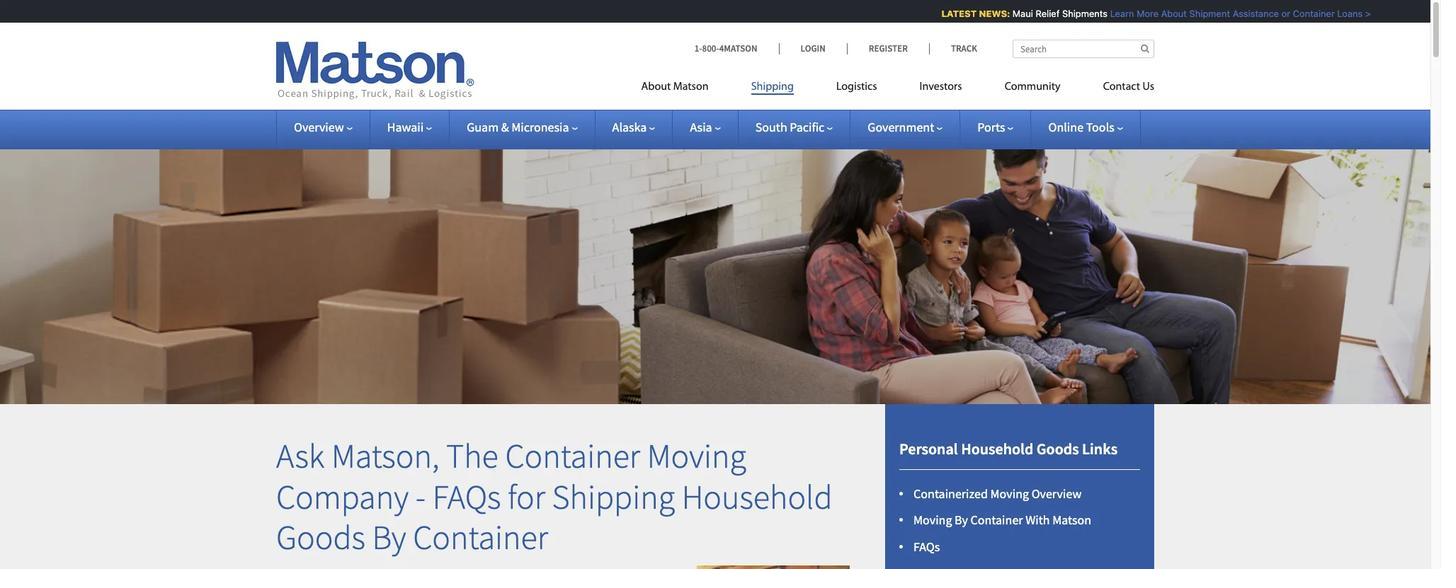 Task type: locate. For each thing, give the bounding box(es) containing it.
1 horizontal spatial for
[[1002, 8, 1014, 19]]

goods left "links"
[[1037, 424, 1080, 444]]

register
[[869, 43, 908, 55]]

1 horizontal spatial shipping
[[751, 81, 794, 93]]

faqs
[[433, 460, 501, 503], [914, 524, 940, 540]]

about up the alaska link
[[642, 81, 671, 93]]

for inside ask matson, the container moving company - faqs for shipping household goods by container
[[508, 460, 546, 503]]

matson,
[[332, 420, 440, 462]]

1 vertical spatial goods
[[276, 501, 366, 544]]

matson inside personal household goods links section
[[1053, 497, 1092, 513]]

holiday
[[1156, 8, 1187, 19]]

800-
[[702, 43, 720, 55]]

0 horizontal spatial overview
[[294, 119, 344, 135]]

1 vertical spatial household
[[682, 460, 833, 503]]

0 vertical spatial goods
[[1037, 424, 1080, 444]]

or
[[1276, 8, 1285, 19]]

south pacific link
[[756, 119, 833, 135]]

pacific
[[790, 119, 825, 135]]

login
[[801, 43, 826, 55]]

asia
[[690, 119, 713, 135]]

1 vertical spatial shipping
[[552, 460, 675, 503]]

0 vertical spatial overview
[[294, 119, 344, 135]]

1 vertical spatial for
[[508, 460, 546, 503]]

0 vertical spatial household
[[962, 424, 1034, 444]]

0 vertical spatial faqs
[[433, 460, 501, 503]]

1 horizontal spatial goods
[[1037, 424, 1080, 444]]

alaska
[[613, 119, 647, 135]]

0 vertical spatial shipping
[[751, 81, 794, 93]]

faqs up get
[[914, 524, 940, 540]]

0 horizontal spatial faqs
[[433, 460, 501, 503]]

search image
[[1141, 44, 1150, 53]]

us
[[1143, 81, 1155, 93]]

overview
[[294, 119, 344, 135], [1032, 470, 1082, 486]]

about
[[1156, 8, 1182, 19], [642, 81, 671, 93]]

guam & micronesia link
[[467, 119, 578, 135]]

community link
[[984, 74, 1082, 103]]

latest news: maui relief shipments learn more about shipment assistance or container loans >
[[936, 8, 1366, 19]]

0 horizontal spatial for
[[508, 460, 546, 503]]

company
[[276, 460, 409, 503]]

contact us link
[[1082, 74, 1155, 103]]

contact
[[1104, 81, 1141, 93]]

0 horizontal spatial by
[[372, 501, 406, 544]]

an
[[935, 551, 948, 567]]

0 horizontal spatial household
[[682, 460, 833, 503]]

your
[[872, 8, 898, 19]]

>
[[1360, 8, 1366, 19]]

moving
[[647, 420, 747, 462], [991, 470, 1030, 486], [914, 497, 953, 513]]

0 horizontal spatial matson
[[674, 81, 709, 93]]

shipping inside ask matson, the container moving company - faqs for shipping household goods by container
[[552, 460, 675, 503]]

&
[[501, 119, 509, 135]]

by inside personal household goods links section
[[955, 497, 968, 513]]

0 horizontal spatial goods
[[276, 501, 366, 544]]

before
[[1370, 8, 1398, 19]]

0 horizontal spatial about
[[642, 81, 671, 93]]

by inside ask matson, the container moving company - faqs for shipping household goods by container
[[372, 501, 406, 544]]

1 vertical spatial matson
[[1053, 497, 1092, 513]]

question
[[336, 552, 383, 568]]

-
[[416, 460, 426, 503]]

alaska link
[[613, 119, 656, 135]]

about right and
[[1156, 8, 1182, 19]]

container
[[1288, 8, 1330, 19], [505, 420, 641, 462], [971, 497, 1024, 513], [413, 501, 548, 544]]

adjusted
[[1055, 8, 1092, 19]]

0 vertical spatial for
[[1002, 8, 1014, 19]]

1 horizontal spatial household
[[962, 424, 1034, 444]]

get an estimate link
[[914, 551, 997, 567]]

up
[[856, 8, 869, 19]]

1 horizontal spatial faqs
[[914, 524, 940, 540]]

hawaii
[[387, 119, 424, 135]]

goods inside personal household goods links section
[[1037, 424, 1080, 444]]

containerized
[[914, 470, 988, 486]]

personal
[[900, 424, 958, 444]]

shipment
[[1184, 8, 1225, 19]]

shipping
[[751, 81, 794, 93], [552, 460, 675, 503]]

household inside section
[[962, 424, 1034, 444]]

0 horizontal spatial moving
[[647, 420, 747, 462]]

track link
[[930, 43, 978, 55]]

Search search field
[[1013, 40, 1155, 58]]

0 vertical spatial moving
[[647, 420, 747, 462]]

with
[[1026, 497, 1050, 513]]

container
[[578, 552, 629, 568]]

household
[[962, 424, 1034, 444], [682, 460, 833, 503]]

matson
[[674, 81, 709, 93], [1053, 497, 1092, 513]]

assistance
[[1227, 8, 1274, 19]]

2 horizontal spatial moving
[[991, 470, 1030, 486]]

0 vertical spatial about
[[1156, 8, 1182, 19]]

investors link
[[899, 74, 984, 103]]

by up about
[[372, 501, 406, 544]]

for right check
[[1002, 8, 1014, 19]]

personal household goods links
[[900, 424, 1118, 444]]

learn
[[1105, 8, 1129, 19]]

moving inside ask matson, the container moving company - faqs for shipping household goods by container
[[647, 420, 747, 462]]

goods up have
[[276, 501, 366, 544]]

still have a question about shipping household goods by container port
[[276, 552, 654, 570]]

household
[[469, 552, 525, 568]]

1 horizontal spatial matson
[[1053, 497, 1092, 513]]

2 vertical spatial moving
[[914, 497, 953, 513]]

1 horizontal spatial moving
[[914, 497, 953, 513]]

None search field
[[1013, 40, 1155, 58]]

1 horizontal spatial about
[[1156, 8, 1182, 19]]

faqs right -
[[433, 460, 501, 503]]

containerized moving overview link
[[914, 470, 1082, 486]]

more
[[1131, 8, 1153, 19]]

overview link
[[294, 119, 353, 135]]

1 vertical spatial about
[[642, 81, 671, 93]]

matson right with
[[1053, 497, 1092, 513]]

links
[[1083, 424, 1118, 444]]

still
[[276, 552, 297, 568]]

0 vertical spatial matson
[[674, 81, 709, 93]]

by down containerized
[[955, 497, 968, 513]]

1 horizontal spatial by
[[955, 497, 968, 513]]

ask
[[276, 420, 325, 462]]

government link
[[868, 119, 943, 135]]

for right the the at the bottom of page
[[508, 460, 546, 503]]

hawaii link
[[387, 119, 432, 135]]

matson down 1-
[[674, 81, 709, 93]]

1-
[[695, 43, 703, 55]]

shipping inside the 'top menu' navigation
[[751, 81, 794, 93]]

1 vertical spatial overview
[[1032, 470, 1082, 486]]

0 horizontal spatial shipping
[[552, 460, 675, 503]]

1 horizontal spatial overview
[[1032, 470, 1082, 486]]

1 vertical spatial faqs
[[914, 524, 940, 540]]

the
[[446, 420, 499, 462]]



Task type: describe. For each thing, give the bounding box(es) containing it.
get
[[914, 551, 932, 567]]

get an estimate
[[914, 551, 997, 567]]

household inside ask matson, the container moving company - faqs for shipping household goods by container
[[682, 460, 833, 503]]

under
[[1249, 8, 1273, 19]]

government
[[868, 119, 935, 135]]

overview inside personal household goods links section
[[1032, 470, 1082, 486]]

tools
[[1087, 119, 1115, 135]]

container inside personal household goods links section
[[971, 497, 1024, 513]]

faqs link
[[914, 524, 940, 540]]

shipping
[[420, 552, 466, 568]]

personal household goods links section
[[868, 389, 1173, 570]]

operating
[[1094, 8, 1135, 19]]

about matson link
[[642, 74, 730, 103]]

logistics
[[837, 81, 878, 93]]

please
[[943, 8, 971, 19]]

track
[[951, 43, 978, 55]]

about
[[386, 552, 417, 568]]

blue matson logo with ocean, shipping, truck, rail and logistics written beneath it. image
[[276, 42, 475, 100]]

shipping link
[[730, 74, 815, 103]]

4matson
[[720, 43, 758, 55]]

visiting
[[1401, 8, 1431, 19]]

containerized moving overview
[[914, 470, 1082, 486]]

ports link
[[978, 119, 1014, 135]]

micronesia
[[512, 119, 569, 135]]

by
[[563, 552, 576, 568]]

dropping off/picking up your vehicle please check for possible adjusted operating and holiday hours posted under "latest notifications" before visiting us
[[742, 8, 1442, 19]]

shipments
[[1057, 8, 1102, 19]]

community
[[1005, 81, 1061, 93]]

moving by container with matson
[[914, 497, 1092, 513]]

us
[[1434, 8, 1442, 19]]

1-800-4matson link
[[695, 43, 779, 55]]

"latest
[[1276, 8, 1307, 19]]

about matson
[[642, 81, 709, 93]]

moving by container with matson link
[[914, 497, 1092, 513]]

goods
[[528, 552, 560, 568]]

have
[[299, 552, 325, 568]]

port
[[632, 552, 654, 568]]

asia link
[[690, 119, 721, 135]]

top menu navigation
[[642, 74, 1155, 103]]

latest
[[936, 8, 971, 19]]

register link
[[847, 43, 930, 55]]

online
[[1049, 119, 1084, 135]]

posted
[[1216, 8, 1246, 19]]

about inside the 'top menu' navigation
[[642, 81, 671, 93]]

south
[[756, 119, 788, 135]]

online tools link
[[1049, 119, 1124, 135]]

hours
[[1190, 8, 1214, 19]]

loans
[[1332, 8, 1358, 19]]

check
[[974, 8, 1000, 19]]

learn more about shipment assistance or container loans > link
[[1105, 8, 1366, 19]]

login link
[[779, 43, 847, 55]]

south pacific
[[756, 119, 825, 135]]

faqs inside ask matson, the container moving company - faqs for shipping household goods by container
[[433, 460, 501, 503]]

matson inside the 'top menu' navigation
[[674, 81, 709, 93]]

family sitting in living room among boxes and preparing to ship household goods with matson. image
[[0, 114, 1431, 389]]

goods inside ask matson, the container moving company - faqs for shipping household goods by container
[[276, 501, 366, 544]]

1 vertical spatial moving
[[991, 470, 1030, 486]]

maui
[[1007, 8, 1028, 19]]

logistics link
[[815, 74, 899, 103]]

news:
[[974, 8, 1005, 19]]

notifications"
[[1309, 8, 1368, 19]]

vehicle
[[901, 8, 941, 19]]

1-800-4matson
[[695, 43, 758, 55]]

ask matson, the container moving company - faqs for shipping household goods by container
[[276, 420, 833, 544]]

ports
[[978, 119, 1006, 135]]

dropping
[[742, 8, 792, 19]]

and
[[1138, 8, 1154, 19]]

faqs inside personal household goods links section
[[914, 524, 940, 540]]

a
[[327, 552, 334, 568]]

online tools
[[1049, 119, 1115, 135]]

investors
[[920, 81, 963, 93]]

off/picking
[[794, 8, 854, 19]]

guam & micronesia
[[467, 119, 569, 135]]

guam
[[467, 119, 499, 135]]

estimate
[[951, 551, 997, 567]]



Task type: vqa. For each thing, say whether or not it's contained in the screenshot.
number
no



